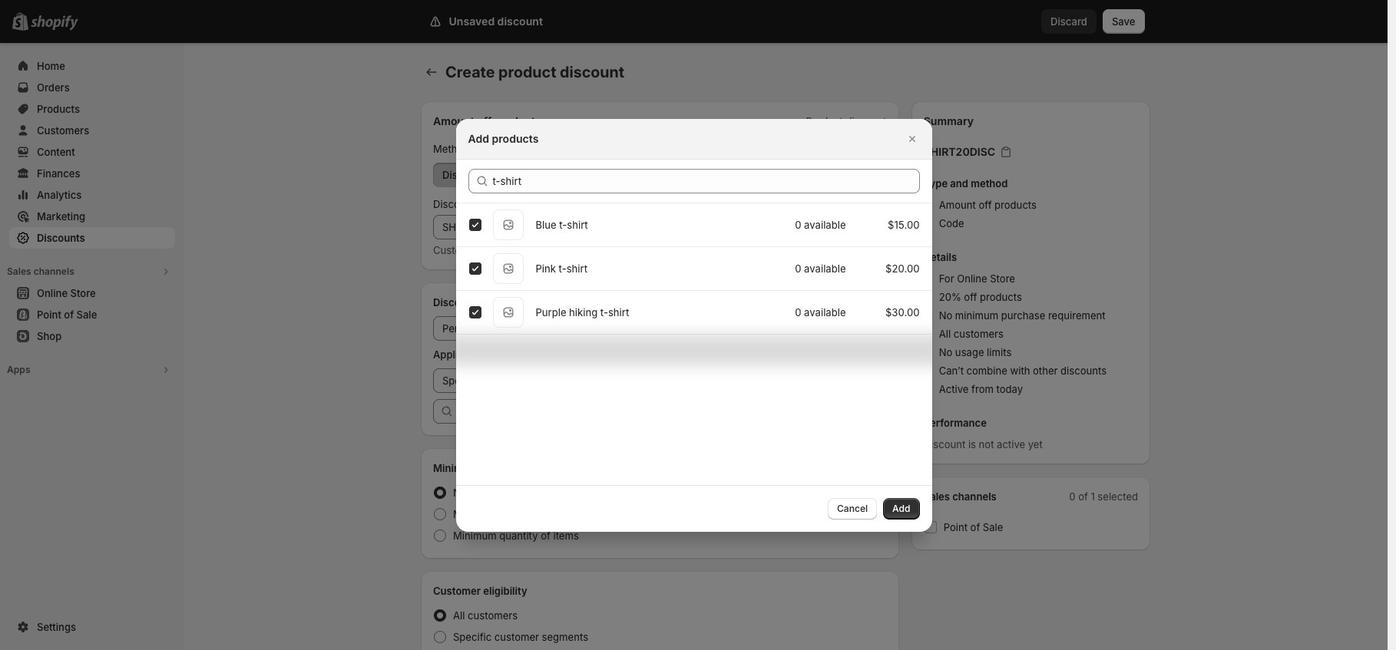 Task type: locate. For each thing, give the bounding box(es) containing it.
Search products text field
[[493, 169, 920, 193]]

dialog
[[0, 119, 1388, 532]]



Task type: describe. For each thing, give the bounding box(es) containing it.
shopify image
[[31, 15, 78, 31]]



Task type: vqa. For each thing, say whether or not it's contained in the screenshot.
Search products text box at the top of the page
yes



